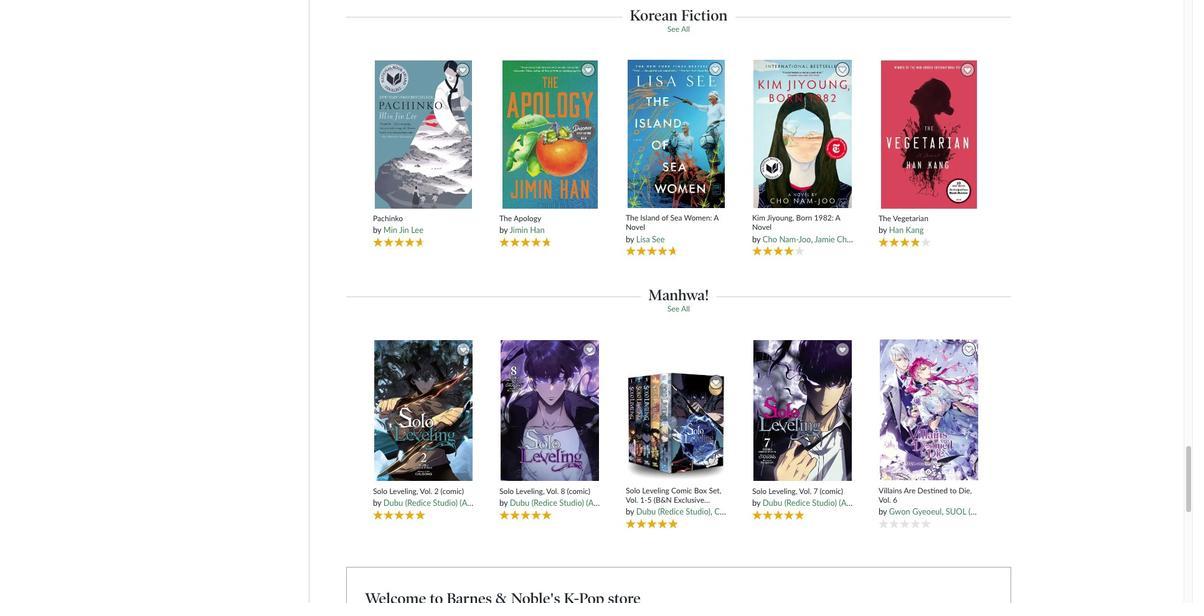 Task type: vqa. For each thing, say whether or not it's contained in the screenshot.
'See' within Manhwa! See All
yes



Task type: locate. For each thing, give the bounding box(es) containing it.
8
[[561, 486, 565, 496]]

2 all from the top
[[682, 304, 690, 313]]

(redice down (b&n
[[658, 507, 684, 517]]

0 horizontal spatial (comic)
[[441, 486, 464, 496]]

by inside the island of sea women: a novel by lisa see
[[626, 234, 635, 244]]

solo left 8
[[500, 486, 514, 496]]

0 vertical spatial see
[[668, 24, 680, 33]]

1 a from the left
[[714, 213, 719, 223]]

(artist) left edition)
[[586, 498, 611, 508]]

1982:
[[815, 213, 834, 223]]

manhwa!
[[649, 286, 709, 304]]

the inside the apology by jimin han
[[500, 214, 512, 223]]

2 see all link from the top
[[668, 304, 690, 313]]

dubu
[[384, 498, 403, 508], [510, 498, 530, 508], [763, 498, 783, 508], [637, 507, 656, 517]]

see down manhwa!
[[668, 304, 680, 313]]

the inside the island of sea women: a novel by lisa see
[[626, 213, 639, 223]]

1 leveling, from the left
[[390, 486, 419, 496]]

2 dubu (redice studio) (artist) link from the left
[[510, 498, 611, 508]]

solo left '2'
[[373, 486, 388, 496]]

see down korean
[[668, 24, 680, 33]]

0 horizontal spatial a
[[714, 213, 719, 223]]

by inside kim jiyoung, born 1982: a novel by cho nam-joo , jamie chang (translator)
[[753, 234, 761, 244]]

exclusive
[[674, 495, 705, 505]]

leveling, left '2'
[[390, 486, 419, 496]]

min
[[384, 225, 398, 235]]

joo
[[799, 234, 812, 244]]

the left island at the right of the page
[[626, 213, 639, 223]]

1 horizontal spatial by dubu (redice studio) (artist)
[[500, 498, 611, 508]]

novel inside the island of sea women: a novel by lisa see
[[626, 223, 646, 232]]

jimin
[[510, 225, 528, 235]]

by dubu (redice studio) , chugong
[[626, 507, 747, 517]]

3 by dubu (redice studio) (artist) from the left
[[753, 498, 864, 508]]

by dubu (redice studio) (artist) down solo leveling, vol. 7 (comic) link
[[753, 498, 864, 508]]

(comic) for solo leveling, vol. 2 (comic)
[[441, 486, 464, 496]]

vol. inside villains are destined to die, vol. 6 by gwon gyeoeul , suol (artist)
[[879, 495, 892, 505]]

box
[[695, 486, 707, 495]]

(artist) right suol
[[969, 507, 993, 517]]

2 horizontal spatial by dubu (redice studio) (artist)
[[753, 498, 864, 508]]

vol. left 6
[[879, 495, 892, 505]]

(comic) right 8
[[567, 486, 591, 496]]

the vegetarian image
[[881, 60, 978, 209]]

2 horizontal spatial (comic)
[[820, 486, 844, 496]]

solo leveling, vol. 8 (comic) link
[[500, 486, 601, 496]]

chugong link
[[715, 507, 747, 517]]

solo up 1-
[[626, 486, 641, 495]]

manhwa! see all
[[649, 286, 709, 313]]

3 leveling, from the left
[[769, 486, 798, 496]]

vol. inside solo leveling comic box set, vol. 1-5 (b&n exclusive edition)
[[626, 495, 639, 505]]

solo inside solo leveling comic box set, vol. 1-5 (b&n exclusive edition)
[[626, 486, 641, 495]]

vol. left 7
[[800, 486, 812, 496]]

dubu down solo leveling, vol. 2 (comic)
[[384, 498, 403, 508]]

suol
[[946, 507, 967, 517]]

(comic) right '2'
[[441, 486, 464, 496]]

by dubu (redice studio) (artist)
[[373, 498, 484, 508], [500, 498, 611, 508], [753, 498, 864, 508]]

solo
[[626, 486, 641, 495], [373, 486, 388, 496], [500, 486, 514, 496], [753, 486, 767, 496]]

cho
[[763, 234, 778, 244]]

0 vertical spatial see all link
[[668, 24, 690, 33]]

2 novel from the left
[[753, 223, 772, 232]]

dubu (redice studio) (artist) link down 7
[[763, 498, 864, 508]]

1 see all link from the top
[[668, 24, 690, 33]]

vegetarian
[[893, 214, 929, 223]]

novel inside kim jiyoung, born 1982: a novel by cho nam-joo , jamie chang (translator)
[[753, 223, 772, 232]]

dubu (redice studio) (artist) link down '2'
[[384, 498, 484, 508]]

0 horizontal spatial dubu (redice studio) (artist) link
[[384, 498, 484, 508]]

0 horizontal spatial the
[[500, 214, 512, 223]]

1 novel from the left
[[626, 223, 646, 232]]

han left kang
[[890, 225, 904, 235]]

pachinko link
[[373, 214, 475, 223]]

1 horizontal spatial dubu (redice studio) (artist) link
[[510, 498, 611, 508]]

3 dubu (redice studio) (artist) link from the left
[[763, 498, 864, 508]]

, left jamie at the right
[[812, 234, 813, 244]]

0 horizontal spatial novel
[[626, 223, 646, 232]]

2 horizontal spatial dubu (redice studio) (artist) link
[[763, 498, 864, 508]]

edition)
[[626, 505, 652, 514]]

studio)
[[433, 498, 458, 508], [560, 498, 584, 508], [813, 498, 837, 508], [686, 507, 711, 517]]

2
[[435, 486, 439, 496]]

vol. left 8
[[547, 486, 559, 496]]

2 horizontal spatial the
[[879, 214, 892, 223]]

all
[[682, 24, 690, 33], [682, 304, 690, 313]]

1 horizontal spatial novel
[[753, 223, 772, 232]]

novel
[[626, 223, 646, 232], [753, 223, 772, 232]]

2 han from the left
[[890, 225, 904, 235]]

vol. for 7
[[800, 486, 812, 496]]

leveling, left 8
[[516, 486, 545, 496]]

solo for solo leveling, vol. 2 (comic)
[[373, 486, 388, 496]]

villains are destined to die, vol. 6 link
[[879, 486, 980, 505]]

villains are destined to die, vol. 6 by gwon gyeoeul , suol (artist)
[[879, 486, 993, 517]]

(artist) down solo leveling, vol. 2 (comic) link
[[460, 498, 484, 508]]

1 (comic) from the left
[[441, 486, 464, 496]]

1 dubu (redice studio) (artist) link from the left
[[384, 498, 484, 508]]

all down manhwa!
[[682, 304, 690, 313]]

all down fiction
[[682, 24, 690, 33]]

nam-
[[780, 234, 799, 244]]

1 all from the top
[[682, 24, 690, 33]]

dubu (redice studio) link
[[637, 507, 711, 517]]

1 vertical spatial see all link
[[668, 304, 690, 313]]

sea
[[671, 213, 683, 223]]

destined
[[918, 486, 948, 495]]

solo leveling, vol. 7 (comic) link
[[753, 486, 854, 496]]

vol.
[[420, 486, 433, 496], [547, 486, 559, 496], [800, 486, 812, 496], [626, 495, 639, 505], [879, 495, 892, 505]]

2 (comic) from the left
[[567, 486, 591, 496]]

(comic) for solo leveling, vol. 8 (comic)
[[567, 486, 591, 496]]

see all link down manhwa!
[[668, 304, 690, 313]]

leveling, for 2
[[390, 486, 419, 496]]

pachinko by min jin lee
[[373, 214, 424, 235]]

2 vertical spatial see
[[668, 304, 680, 313]]

set,
[[709, 486, 722, 495]]

by
[[373, 225, 382, 235], [500, 225, 508, 235], [879, 225, 888, 235], [626, 234, 635, 244], [753, 234, 761, 244], [373, 498, 382, 508], [500, 498, 508, 508], [753, 498, 761, 508], [626, 507, 635, 517], [879, 507, 888, 517]]

see inside manhwa! see all
[[668, 304, 680, 313]]

0 horizontal spatial leveling,
[[390, 486, 419, 496]]

novel down kim
[[753, 223, 772, 232]]

a right 1982:
[[836, 213, 841, 223]]

(redice
[[405, 498, 431, 508], [532, 498, 558, 508], [785, 498, 811, 508], [658, 507, 684, 517]]

3 (comic) from the left
[[820, 486, 844, 496]]

leveling, for 7
[[769, 486, 798, 496]]

by inside pachinko by min jin lee
[[373, 225, 382, 235]]

kim
[[753, 213, 766, 223]]

, down box
[[705, 498, 709, 508]]

solo right set,
[[753, 486, 767, 496]]

5
[[648, 495, 652, 505]]

by dubu (redice studio) (artist) down solo leveling, vol. 8 (comic) link
[[500, 498, 611, 508]]

solo leveling, vol. 8 (comic)
[[500, 486, 591, 496]]

the up jimin in the top of the page
[[500, 214, 512, 223]]

1 vertical spatial see
[[652, 234, 665, 244]]

2 horizontal spatial leveling,
[[769, 486, 798, 496]]

novel up 'lisa'
[[626, 223, 646, 232]]

see
[[668, 24, 680, 33], [652, 234, 665, 244], [668, 304, 680, 313]]

(comic) for solo leveling, vol. 7 (comic)
[[820, 486, 844, 496]]

(comic)
[[441, 486, 464, 496], [567, 486, 591, 496], [820, 486, 844, 496]]

1-
[[641, 495, 648, 505]]

2 leveling, from the left
[[516, 486, 545, 496]]

han inside the apology by jimin han
[[530, 225, 545, 235]]

1 horizontal spatial han
[[890, 225, 904, 235]]

leveling, left 7
[[769, 486, 798, 496]]

han
[[530, 225, 545, 235], [890, 225, 904, 235]]

vol. for 2
[[420, 486, 433, 496]]

a
[[714, 213, 719, 223], [836, 213, 841, 223]]

vol. up edition)
[[626, 495, 639, 505]]

see right 'lisa'
[[652, 234, 665, 244]]

, left suol
[[942, 507, 944, 517]]

,
[[812, 234, 813, 244], [579, 498, 582, 508], [705, 498, 709, 508], [782, 498, 785, 508], [940, 498, 944, 508], [711, 507, 713, 517], [942, 507, 944, 517]]

see all link
[[668, 24, 690, 33], [668, 304, 690, 313]]

solo leveling, vol. 8 (comic) image
[[500, 339, 600, 482]]

dubu (redice studio) (artist) link down 8
[[510, 498, 611, 508]]

(comic) right 7
[[820, 486, 844, 496]]

0 horizontal spatial han
[[530, 225, 545, 235]]

korean fiction see all
[[630, 6, 728, 33]]

by dubu (redice studio) (artist) down solo leveling, vol. 2 (comic) link
[[373, 498, 484, 508]]

studio) down exclusive
[[686, 507, 711, 517]]

solo for solo leveling comic box set, vol. 1-5 (b&n exclusive edition)
[[626, 486, 641, 495]]

1 by dubu (redice studio) (artist) from the left
[[373, 498, 484, 508]]

1 horizontal spatial a
[[836, 213, 841, 223]]

gwon gyeoeul link
[[890, 507, 942, 517]]

lisa see link
[[637, 234, 665, 244]]

fiction
[[682, 6, 728, 24]]

kim jiyoung, born 1982: a novel image
[[753, 59, 853, 209]]

the up (translator)
[[879, 214, 892, 223]]

(artist)
[[460, 498, 484, 508], [586, 498, 611, 508], [839, 498, 864, 508], [969, 507, 993, 517]]

2 a from the left
[[836, 213, 841, 223]]

see all link down korean
[[668, 24, 690, 33]]

the
[[626, 213, 639, 223], [500, 214, 512, 223], [879, 214, 892, 223]]

dubu down 1-
[[637, 507, 656, 517]]

1 horizontal spatial leveling,
[[516, 486, 545, 496]]

1 horizontal spatial (comic)
[[567, 486, 591, 496]]

han down apology on the top of page
[[530, 225, 545, 235]]

a right women:
[[714, 213, 719, 223]]

the apology by jimin han
[[500, 214, 545, 235]]

0 horizontal spatial by dubu (redice studio) (artist)
[[373, 498, 484, 508]]

all inside korean fiction see all
[[682, 24, 690, 33]]

1 horizontal spatial the
[[626, 213, 639, 223]]

7
[[814, 486, 818, 496]]

the island of sea women: a novel image
[[628, 59, 726, 209]]

han inside the vegetarian by han kang
[[890, 225, 904, 235]]

dubu (redice studio) (artist) link
[[384, 498, 484, 508], [510, 498, 611, 508], [763, 498, 864, 508]]

1 han from the left
[[530, 225, 545, 235]]

1 vertical spatial all
[[682, 304, 690, 313]]

0 vertical spatial all
[[682, 24, 690, 33]]

island
[[641, 213, 660, 223]]

dubu down "solo leveling, vol. 7 (comic)"
[[763, 498, 783, 508]]

the apology link
[[500, 214, 601, 223]]

leveling,
[[390, 486, 419, 496], [516, 486, 545, 496], [769, 486, 798, 496]]

vol. left '2'
[[420, 486, 433, 496]]

see all link for see
[[668, 304, 690, 313]]

studio) down 8
[[560, 498, 584, 508]]

the inside the vegetarian by han kang
[[879, 214, 892, 223]]

lisa
[[637, 234, 650, 244]]



Task type: describe. For each thing, give the bounding box(es) containing it.
apology
[[514, 214, 542, 223]]

the island of sea women: a novel by lisa see
[[626, 213, 719, 244]]

(b&n
[[654, 495, 672, 505]]

women:
[[684, 213, 713, 223]]

solo leveling, vol. 7 (comic)
[[753, 486, 844, 496]]

the apology image
[[502, 60, 599, 209]]

solo for solo leveling, vol. 8 (comic)
[[500, 486, 514, 496]]

cho nam-joo link
[[763, 234, 812, 244]]

lee
[[411, 225, 424, 235]]

2 by dubu (redice studio) (artist) from the left
[[500, 498, 611, 508]]

, down solo leveling, vol. 8 (comic) link
[[579, 498, 582, 508]]

, down destined
[[940, 498, 944, 508]]

gwon
[[890, 507, 911, 517]]

solo leveling, vol. 7 (comic) image
[[753, 339, 853, 482]]

dubu (redice studio) (artist) link for 8
[[510, 498, 611, 508]]

see inside the island of sea women: a novel by lisa see
[[652, 234, 665, 244]]

kim jiyoung, born 1982: a novel by cho nam-joo , jamie chang (translator)
[[753, 213, 902, 244]]

by dubu (redice studio) (artist) for solo leveling, vol. 7 (comic)
[[753, 498, 864, 508]]

korean
[[630, 6, 678, 24]]

a inside kim jiyoung, born 1982: a novel by cho nam-joo , jamie chang (translator)
[[836, 213, 841, 223]]

solo for solo leveling, vol. 7 (comic)
[[753, 486, 767, 496]]

die,
[[959, 486, 973, 495]]

born
[[797, 213, 813, 223]]

jimin han link
[[510, 225, 545, 235]]

jiyoung,
[[767, 213, 795, 223]]

(artist) inside villains are destined to die, vol. 6 by gwon gyeoeul , suol (artist)
[[969, 507, 993, 517]]

, down "solo leveling, vol. 7 (comic)"
[[782, 498, 785, 508]]

pachinko
[[373, 214, 403, 223]]

studio) down '2'
[[433, 498, 458, 508]]

see inside korean fiction see all
[[668, 24, 680, 33]]

(redice down solo leveling, vol. 2 (comic)
[[405, 498, 431, 508]]

the vegetarian by han kang
[[879, 214, 929, 235]]

all inside manhwa! see all
[[682, 304, 690, 313]]

leveling, for 8
[[516, 486, 545, 496]]

a inside the island of sea women: a novel by lisa see
[[714, 213, 719, 223]]

min jin lee link
[[384, 225, 424, 235]]

see all link for fiction
[[668, 24, 690, 33]]

pachinko image
[[375, 60, 473, 209]]

solo leveling, vol. 2 (comic)
[[373, 486, 464, 496]]

jamie
[[815, 234, 835, 244]]

solo leveling comic box set, vol. 1-5 (b&n exclusive edition) image
[[627, 372, 727, 481]]

the island of sea women: a novel link
[[626, 213, 728, 232]]

solo leveling comic box set, vol. 1-5 (b&n exclusive edition) link
[[626, 486, 728, 514]]

the for jimin han
[[500, 214, 512, 223]]

dubu down solo leveling, vol. 8 (comic)
[[510, 498, 530, 508]]

by dubu (redice studio) (artist) for solo leveling, vol. 2 (comic)
[[373, 498, 484, 508]]

dubu (redice studio) (artist) link for 2
[[384, 498, 484, 508]]

(translator)
[[862, 234, 902, 244]]

chang
[[837, 234, 860, 244]]

han kang link
[[890, 225, 924, 235]]

(redice down solo leveling, vol. 8 (comic)
[[532, 498, 558, 508]]

chugong
[[715, 507, 747, 517]]

by inside the apology by jimin han
[[500, 225, 508, 235]]

solo leveling comic box set, vol. 1-5 (b&n exclusive edition)
[[626, 486, 722, 514]]

(artist) left 6
[[839, 498, 864, 508]]

of
[[662, 213, 669, 223]]

leveling
[[643, 486, 670, 495]]

the vegetarian link
[[879, 214, 980, 223]]

the for han kang
[[879, 214, 892, 223]]

, left chugong 'link' at the bottom
[[711, 507, 713, 517]]

villains
[[879, 486, 903, 495]]

, inside kim jiyoung, born 1982: a novel by cho nam-joo , jamie chang (translator)
[[812, 234, 813, 244]]

dubu (redice studio) (artist) link for 7
[[763, 498, 864, 508]]

vol. for 8
[[547, 486, 559, 496]]

jin
[[399, 225, 409, 235]]

, inside villains are destined to die, vol. 6 by gwon gyeoeul , suol (artist)
[[942, 507, 944, 517]]

by inside the vegetarian by han kang
[[879, 225, 888, 235]]

gyeoeul
[[913, 507, 942, 517]]

are
[[904, 486, 916, 495]]

kim jiyoung, born 1982: a novel link
[[753, 213, 854, 232]]

by inside villains are destined to die, vol. 6 by gwon gyeoeul , suol (artist)
[[879, 507, 888, 517]]

villains are destined to die, vol. 6 image
[[880, 339, 980, 481]]

jamie chang (translator) link
[[815, 234, 902, 244]]

studio) down 7
[[813, 498, 837, 508]]

the for lisa see
[[626, 213, 639, 223]]

(redice down "solo leveling, vol. 7 (comic)"
[[785, 498, 811, 508]]

solo leveling, vol. 2 (comic) link
[[373, 486, 475, 496]]

comic
[[672, 486, 693, 495]]

kang
[[906, 225, 924, 235]]

solo leveling, vol. 2 (comic) image
[[374, 339, 474, 482]]

to
[[950, 486, 957, 495]]

suol (artist) link
[[946, 507, 993, 517]]

6
[[894, 495, 898, 505]]



